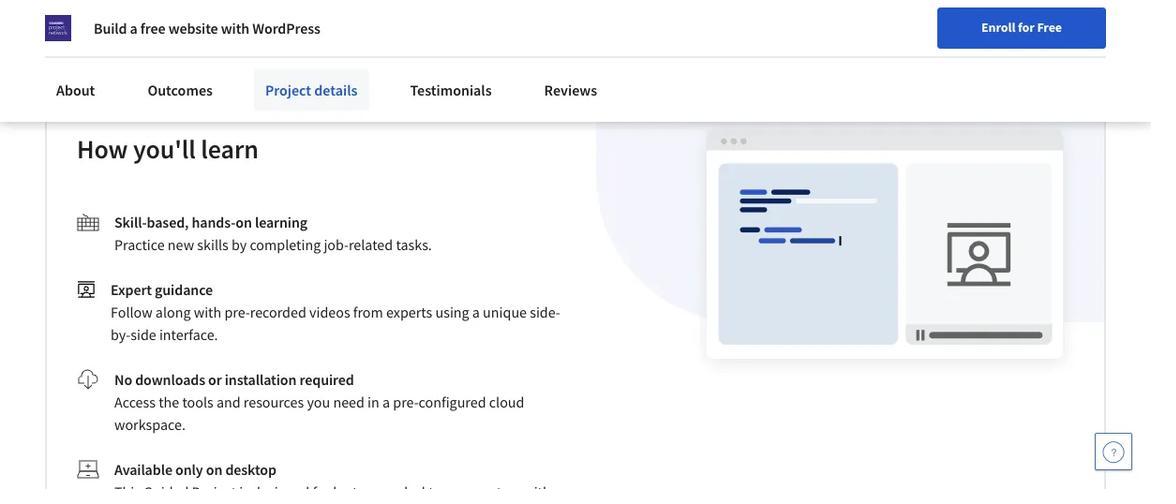 Task type: locate. For each thing, give the bounding box(es) containing it.
new
[[168, 235, 194, 254]]

with for wordpress
[[221, 19, 250, 37]]

1 horizontal spatial pre-
[[393, 393, 419, 411]]

2 horizontal spatial a
[[472, 303, 480, 321]]

with up interface.
[[194, 303, 221, 321]]

and
[[216, 393, 241, 411]]

follow
[[111, 303, 152, 321]]

with
[[221, 19, 250, 37], [194, 303, 221, 321]]

1 vertical spatial on
[[206, 460, 222, 479]]

available
[[114, 460, 172, 479]]

pre-
[[224, 303, 250, 321], [393, 393, 419, 411]]

1 vertical spatial pre-
[[393, 393, 419, 411]]

0 vertical spatial on
[[236, 213, 252, 231]]

wordpress
[[252, 19, 320, 37]]

pre- right along
[[224, 303, 250, 321]]

using
[[435, 303, 469, 321]]

build
[[94, 19, 127, 37]]

testimonials
[[410, 81, 492, 99]]

installation
[[225, 370, 297, 389]]

desktop
[[225, 460, 276, 479]]

on right only
[[206, 460, 222, 479]]

with inside expert guidance follow along with pre-recorded videos from experts using a unique side- by-side interface.
[[194, 303, 221, 321]]

expert
[[111, 280, 152, 299]]

0 vertical spatial a
[[130, 19, 138, 37]]

side
[[131, 325, 156, 344]]

side-
[[530, 303, 560, 321]]

related
[[349, 235, 393, 254]]

details
[[314, 81, 358, 99]]

1 vertical spatial a
[[472, 303, 480, 321]]

from
[[353, 303, 383, 321]]

0 horizontal spatial pre-
[[224, 303, 250, 321]]

required
[[299, 370, 354, 389]]

unique
[[483, 303, 527, 321]]

with right website
[[221, 19, 250, 37]]

on
[[236, 213, 252, 231], [206, 460, 222, 479]]

no
[[114, 370, 132, 389]]

in
[[368, 393, 379, 411]]

enroll
[[982, 19, 1016, 36]]

pre- right in
[[393, 393, 419, 411]]

1 horizontal spatial a
[[382, 393, 390, 411]]

project details
[[265, 81, 358, 99]]

a
[[130, 19, 138, 37], [472, 303, 480, 321], [382, 393, 390, 411]]

0 horizontal spatial a
[[130, 19, 138, 37]]

1 horizontal spatial on
[[236, 213, 252, 231]]

learning
[[255, 213, 308, 231]]

project
[[265, 81, 311, 99]]

2 vertical spatial a
[[382, 393, 390, 411]]

a left free
[[130, 19, 138, 37]]

on up by
[[236, 213, 252, 231]]

a right in
[[382, 393, 390, 411]]

help center image
[[1102, 441, 1125, 463]]

0 vertical spatial with
[[221, 19, 250, 37]]

available only on desktop
[[114, 460, 276, 479]]

how
[[77, 133, 128, 165]]

job-
[[324, 235, 349, 254]]

menu item
[[826, 19, 947, 80]]

0 vertical spatial pre-
[[224, 303, 250, 321]]

project details link
[[254, 69, 369, 111]]

completing
[[250, 235, 321, 254]]

tools
[[182, 393, 213, 411]]

a right using
[[472, 303, 480, 321]]

1 vertical spatial with
[[194, 303, 221, 321]]

testimonials link
[[399, 69, 503, 111]]

by-
[[111, 325, 131, 344]]

resources
[[244, 393, 304, 411]]

free
[[1037, 19, 1062, 36]]

None search field
[[252, 12, 412, 49]]



Task type: describe. For each thing, give the bounding box(es) containing it.
expert guidance follow along with pre-recorded videos from experts using a unique side- by-side interface.
[[111, 280, 560, 344]]

configured
[[419, 393, 486, 411]]

build a free website with wordpress
[[94, 19, 320, 37]]

practice
[[114, 235, 165, 254]]

coursera project network image
[[45, 15, 71, 41]]

a inside expert guidance follow along with pre-recorded videos from experts using a unique side- by-side interface.
[[472, 303, 480, 321]]

coursera image
[[15, 15, 134, 45]]

enroll for free
[[982, 19, 1062, 36]]

need
[[333, 393, 365, 411]]

workspace.
[[114, 415, 185, 434]]

interface.
[[159, 325, 218, 344]]

hands-
[[192, 213, 236, 231]]

0 horizontal spatial on
[[206, 460, 222, 479]]

reviews
[[544, 81, 597, 99]]

pre- inside no downloads or installation required access the tools and resources you need in a pre-configured cloud workspace.
[[393, 393, 419, 411]]

recorded
[[250, 303, 306, 321]]

by
[[231, 235, 247, 254]]

along
[[155, 303, 191, 321]]

how you'll learn
[[77, 133, 259, 165]]

for
[[1018, 19, 1035, 36]]

skills
[[197, 235, 228, 254]]

on inside skill-based, hands-on learning practice new skills by completing job-related tasks.
[[236, 213, 252, 231]]

only
[[175, 460, 203, 479]]

enroll for free button
[[937, 7, 1106, 49]]

experts
[[386, 303, 432, 321]]

with for pre-
[[194, 303, 221, 321]]

downloads
[[135, 370, 205, 389]]

reviews link
[[533, 69, 608, 111]]

a inside no downloads or installation required access the tools and resources you need in a pre-configured cloud workspace.
[[382, 393, 390, 411]]

outcomes link
[[136, 69, 224, 111]]

videos
[[309, 303, 350, 321]]

access
[[114, 393, 156, 411]]

skill-
[[114, 213, 147, 231]]

show notifications image
[[967, 23, 989, 46]]

free
[[140, 19, 166, 37]]

about
[[56, 81, 95, 99]]

or
[[208, 370, 222, 389]]

about link
[[45, 69, 106, 111]]

the
[[159, 393, 179, 411]]

skill-based, hands-on learning practice new skills by completing job-related tasks.
[[114, 213, 432, 254]]

you'll
[[133, 133, 196, 165]]

learn
[[201, 133, 259, 165]]

you
[[307, 393, 330, 411]]

guidance
[[155, 280, 213, 299]]

no downloads or installation required access the tools and resources you need in a pre-configured cloud workspace.
[[114, 370, 524, 434]]

based,
[[147, 213, 189, 231]]

pre- inside expert guidance follow along with pre-recorded videos from experts using a unique side- by-side interface.
[[224, 303, 250, 321]]

tasks.
[[396, 235, 432, 254]]

website
[[168, 19, 218, 37]]

cloud
[[489, 393, 524, 411]]

outcomes
[[148, 81, 213, 99]]



Task type: vqa. For each thing, say whether or not it's contained in the screenshot.
THE WEBSITES,
no



